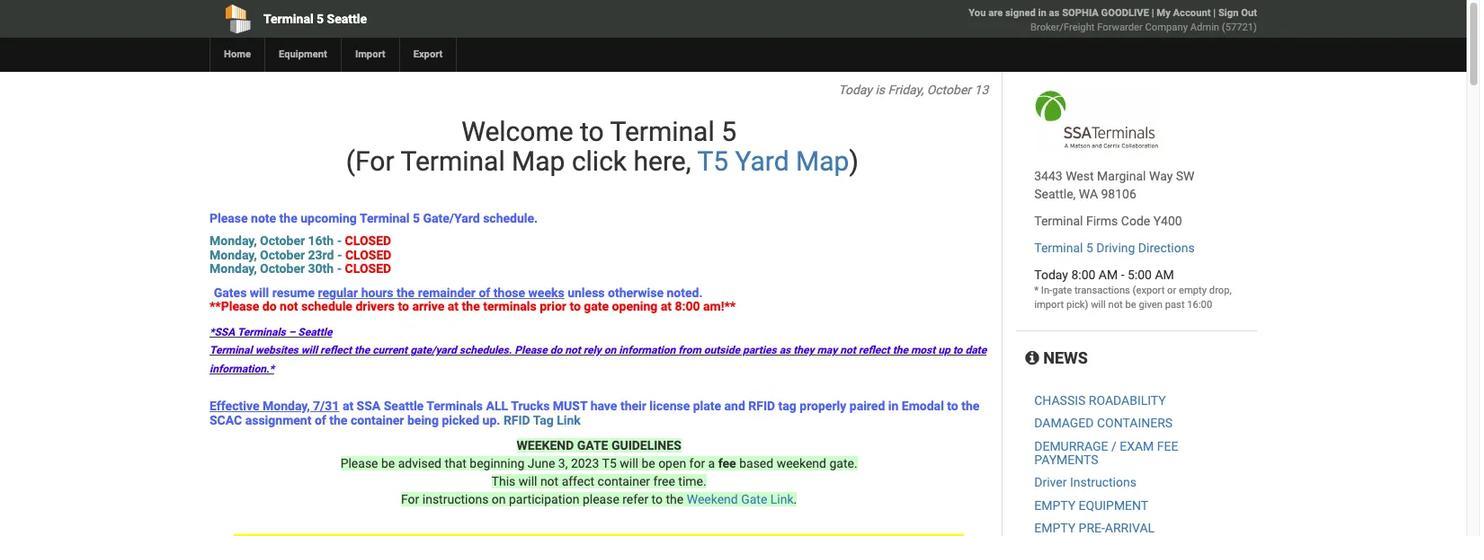 Task type: locate. For each thing, give the bounding box(es) containing it.
1 vertical spatial terminals
[[426, 399, 483, 414]]

driver instructions link
[[1034, 476, 1137, 490]]

1 horizontal spatial terminals
[[426, 399, 483, 414]]

monday,
[[210, 234, 257, 249], [210, 248, 257, 262], [210, 262, 257, 276], [263, 399, 310, 414]]

in inside you are signed in as sophia goodlive | my account | sign out broker/freight forwarder company admin (57721)
[[1038, 7, 1047, 19]]

*ssa
[[210, 327, 235, 339]]

5 right here,
[[721, 116, 737, 147]]

parties
[[743, 345, 777, 357]]

0 vertical spatial of
[[479, 286, 490, 300]]

of left those
[[479, 286, 490, 300]]

please left note
[[210, 211, 248, 226]]

fee
[[718, 457, 736, 471]]

be down guidelines
[[642, 457, 655, 471]]

do right '**please'
[[262, 299, 277, 314]]

that
[[445, 457, 467, 471]]

will down the transactions at the bottom
[[1091, 299, 1106, 311]]

terminals
[[237, 327, 286, 339], [426, 399, 483, 414]]

container up refer
[[598, 475, 650, 489]]

- right 16th
[[337, 234, 342, 249]]

in inside 'at ssa seattle terminals all trucks must have their license plate and rfid tag properly paired in emodal to the scac assignment of the container being picked up.'
[[888, 399, 899, 414]]

link right the gate
[[771, 493, 794, 507]]

wa
[[1079, 187, 1098, 201]]

information
[[619, 345, 676, 357]]

please down ssa
[[341, 457, 378, 471]]

not inside the today                                                                                                                                                                                                                                                                                                                                                                                                                                                                                                                                                                                                                                                                                                           8:00 am - 5:00 am * in-gate transactions (export or empty drop, import pick) will not be given past 16:00
[[1108, 299, 1123, 311]]

october down note
[[260, 234, 305, 249]]

1 horizontal spatial gate
[[1052, 285, 1072, 297]]

account
[[1173, 7, 1211, 19]]

0 horizontal spatial link
[[557, 413, 581, 428]]

reflect down schedule
[[320, 345, 352, 357]]

| left 'my'
[[1152, 7, 1154, 19]]

- left 5:00
[[1121, 268, 1125, 282]]

0 horizontal spatial please
[[210, 211, 248, 226]]

not up "participation"
[[540, 475, 559, 489]]

1 vertical spatial container
[[598, 475, 650, 489]]

0 horizontal spatial map
[[512, 146, 565, 177]]

in right paired
[[888, 399, 899, 414]]

signed
[[1005, 7, 1036, 19]]

do left rely
[[550, 345, 562, 357]]

seattle
[[327, 12, 367, 26], [298, 327, 332, 339], [384, 399, 424, 414]]

will right websites at the bottom left of the page
[[301, 345, 318, 357]]

containers
[[1097, 417, 1173, 431]]

to inside *ssa terminals – seattle terminal websites will reflect the current gate/yard schedules. please do not rely on information from outside parties as they may not reflect the most up to date information.*
[[953, 345, 963, 357]]

1 horizontal spatial today
[[1034, 268, 1068, 282]]

1 horizontal spatial link
[[771, 493, 794, 507]]

1 vertical spatial as
[[779, 345, 791, 357]]

as up broker/freight
[[1049, 7, 1060, 19]]

0 vertical spatial do
[[262, 299, 277, 314]]

being
[[407, 413, 439, 428]]

t5 left "yard"
[[697, 146, 729, 177]]

0 vertical spatial link
[[557, 413, 581, 428]]

seattle inside *ssa terminals – seattle terminal websites will reflect the current gate/yard schedules. please do not rely on information from outside parties as they may not reflect the most up to date information.*
[[298, 327, 332, 339]]

affect
[[562, 475, 595, 489]]

opening
[[612, 299, 658, 314]]

0 horizontal spatial in
[[888, 399, 899, 414]]

1 vertical spatial link
[[771, 493, 794, 507]]

to down free
[[652, 493, 663, 507]]

transactions
[[1075, 285, 1130, 297]]

1 horizontal spatial rfid
[[749, 399, 775, 414]]

terminals
[[483, 299, 537, 314]]

0 horizontal spatial at
[[343, 399, 354, 414]]

outside
[[704, 345, 740, 357]]

0 horizontal spatial reflect
[[320, 345, 352, 357]]

empty down driver
[[1034, 499, 1076, 513]]

y400
[[1153, 214, 1182, 228]]

not up –
[[280, 299, 298, 314]]

rfid left tag
[[749, 399, 775, 414]]

today left is
[[838, 83, 872, 97]]

0 horizontal spatial terminals
[[237, 327, 286, 339]]

2 closed from the top
[[345, 248, 392, 262]]

am!**
[[703, 299, 736, 314]]

map right "yard"
[[796, 146, 849, 177]]

gate.
[[830, 457, 858, 471]]

export link
[[399, 38, 456, 72]]

1 vertical spatial empty
[[1034, 522, 1076, 536]]

be inside the today                                                                                                                                                                                                                                                                                                                                                                                                                                                                                                                                                                                                                                                                                                           8:00 am - 5:00 am * in-gate transactions (export or empty drop, import pick) will not be given past 16:00
[[1125, 299, 1136, 311]]

t5 inside 'weekend gate guidelines please be advised that beginning june 3, 2023 t5 will be open for a fee based weekend gate. this will not affect container free time. for instructions on participation please refer to the weekend gate link .'
[[602, 457, 617, 471]]

terminals up websites at the bottom left of the page
[[237, 327, 286, 339]]

weekend gate guidelines please be advised that beginning june 3, 2023 t5 will be open for a fee based weekend gate. this will not affect container free time. for instructions on participation please refer to the weekend gate link .
[[341, 439, 858, 507]]

(57721)
[[1222, 22, 1257, 33]]

2 | from the left
[[1213, 7, 1216, 19]]

way
[[1149, 169, 1173, 183]]

0 vertical spatial seattle
[[327, 12, 367, 26]]

1 horizontal spatial 8:00
[[1071, 268, 1096, 282]]

be left given
[[1125, 299, 1136, 311]]

0 vertical spatial 8:00
[[1071, 268, 1096, 282]]

those
[[494, 286, 525, 300]]

0 horizontal spatial 8:00
[[675, 299, 700, 314]]

5 left driving
[[1086, 241, 1093, 255]]

ssa
[[357, 399, 381, 414]]

1 horizontal spatial reflect
[[859, 345, 890, 357]]

gate left opening
[[584, 299, 609, 314]]

to right emodal
[[947, 399, 958, 414]]

1 vertical spatial 8:00
[[675, 299, 700, 314]]

0 vertical spatial empty
[[1034, 499, 1076, 513]]

sw
[[1176, 169, 1195, 183]]

seattle inside 'at ssa seattle terminals all trucks must have their license plate and rfid tag properly paired in emodal to the scac assignment of the container being picked up.'
[[384, 399, 424, 414]]

5 up equipment at left top
[[317, 12, 324, 26]]

|
[[1152, 7, 1154, 19], [1213, 7, 1216, 19]]

1 vertical spatial in
[[888, 399, 899, 414]]

today for today is friday, october 13
[[838, 83, 872, 97]]

3443
[[1034, 169, 1063, 183]]

1 reflect from the left
[[320, 345, 352, 357]]

click
[[572, 146, 627, 177]]

to right up
[[953, 345, 963, 357]]

tag
[[533, 413, 554, 428]]

1 horizontal spatial am
[[1155, 268, 1174, 282]]

t5 inside welcome to terminal 5 (for terminal map click here, t5 yard map )
[[697, 146, 729, 177]]

gate
[[1052, 285, 1072, 297], [584, 299, 609, 314]]

be left advised
[[381, 457, 395, 471]]

1 horizontal spatial t5
[[697, 146, 729, 177]]

all
[[486, 399, 508, 414]]

terminals left all
[[426, 399, 483, 414]]

pre-
[[1079, 522, 1105, 536]]

0 horizontal spatial container
[[351, 413, 404, 428]]

5
[[317, 12, 324, 26], [721, 116, 737, 147], [413, 211, 420, 226], [1086, 241, 1093, 255]]

on right rely
[[604, 345, 616, 357]]

8:00 up the transactions at the bottom
[[1071, 268, 1096, 282]]

0 horizontal spatial as
[[779, 345, 791, 357]]

reflect right 'may'
[[859, 345, 890, 357]]

rfid tag link
[[503, 413, 584, 428]]

t5 right 2023
[[602, 457, 617, 471]]

as left they
[[779, 345, 791, 357]]

0 vertical spatial today
[[838, 83, 872, 97]]

link
[[557, 413, 581, 428], [771, 493, 794, 507]]

2 horizontal spatial at
[[661, 299, 672, 314]]

2 horizontal spatial be
[[1125, 299, 1136, 311]]

at right opening
[[661, 299, 672, 314]]

1 vertical spatial please
[[515, 345, 547, 357]]

of
[[479, 286, 490, 300], [315, 413, 326, 428]]

map left click
[[512, 146, 565, 177]]

container inside 'weekend gate guidelines please be advised that beginning june 3, 2023 t5 will be open for a fee based weekend gate. this will not affect container free time. for instructions on participation please refer to the weekend gate link .'
[[598, 475, 650, 489]]

1 horizontal spatial container
[[598, 475, 650, 489]]

1 horizontal spatial |
[[1213, 7, 1216, 19]]

0 vertical spatial gate
[[1052, 285, 1072, 297]]

note
[[251, 211, 276, 226]]

at left ssa
[[343, 399, 354, 414]]

arrive
[[412, 299, 445, 314]]

empty left "pre-"
[[1034, 522, 1076, 536]]

0 horizontal spatial am
[[1099, 268, 1118, 282]]

1 horizontal spatial of
[[479, 286, 490, 300]]

seattle inside "link"
[[327, 12, 367, 26]]

guidelines
[[611, 439, 681, 453]]

the right hours
[[397, 286, 415, 300]]

1 vertical spatial gate
[[584, 299, 609, 314]]

container inside 'at ssa seattle terminals all trucks must have their license plate and rfid tag properly paired in emodal to the scac assignment of the container being picked up.'
[[351, 413, 404, 428]]

will down june
[[519, 475, 537, 489]]

to right welcome
[[580, 116, 604, 147]]

at right arrive
[[448, 299, 459, 314]]

2 horizontal spatial please
[[515, 345, 547, 357]]

please note the upcoming terminal 5 gate/yard schedule. monday, october 16th - closed monday, october 23rd - closed monday, october 30th - closed
[[210, 211, 538, 276]]

to right prior
[[570, 299, 581, 314]]

october left 23rd
[[260, 248, 305, 262]]

1 vertical spatial today
[[1034, 268, 1068, 282]]

will
[[250, 286, 269, 300], [1091, 299, 1106, 311], [301, 345, 318, 357], [620, 457, 638, 471], [519, 475, 537, 489]]

you
[[969, 7, 986, 19]]

info circle image
[[1025, 351, 1039, 367]]

0 vertical spatial please
[[210, 211, 248, 226]]

5 inside welcome to terminal 5 (for terminal map click here, t5 yard map )
[[721, 116, 737, 147]]

today inside the today                                                                                                                                                                                                                                                                                                                                                                                                                                                                                                                                                                                                                                                                                                           8:00 am - 5:00 am * in-gate transactions (export or empty drop, import pick) will not be given past 16:00
[[1034, 268, 1068, 282]]

in right 'signed' on the top of page
[[1038, 7, 1047, 19]]

0 vertical spatial as
[[1049, 7, 1060, 19]]

5:00
[[1128, 268, 1152, 282]]

information.*
[[210, 363, 274, 376]]

3,
[[558, 457, 568, 471]]

am up the transactions at the bottom
[[1099, 268, 1118, 282]]

0 horizontal spatial do
[[262, 299, 277, 314]]

| left sign
[[1213, 7, 1216, 19]]

seattle right ssa
[[384, 399, 424, 414]]

the inside please note the upcoming terminal 5 gate/yard schedule. monday, october 16th - closed monday, october 23rd - closed monday, october 30th - closed
[[279, 211, 297, 226]]

driving
[[1096, 241, 1135, 255]]

0 vertical spatial t5
[[697, 146, 729, 177]]

on inside *ssa terminals – seattle terminal websites will reflect the current gate/yard schedules. please do not rely on information from outside parties as they may not reflect the most up to date information.*
[[604, 345, 616, 357]]

today up in-
[[1034, 268, 1068, 282]]

news
[[1039, 349, 1088, 368]]

0 vertical spatial in
[[1038, 7, 1047, 19]]

map
[[512, 146, 565, 177], [796, 146, 849, 177]]

0 horizontal spatial t5
[[602, 457, 617, 471]]

out
[[1241, 7, 1257, 19]]

goodlive
[[1101, 7, 1149, 19]]

gate up "import"
[[1052, 285, 1072, 297]]

seattle up import
[[327, 12, 367, 26]]

2 reflect from the left
[[859, 345, 890, 357]]

1 vertical spatial t5
[[602, 457, 617, 471]]

my
[[1157, 7, 1171, 19]]

the left most
[[893, 345, 908, 357]]

1 vertical spatial on
[[492, 493, 506, 507]]

2 vertical spatial seattle
[[384, 399, 424, 414]]

1 horizontal spatial do
[[550, 345, 562, 357]]

terminals inside *ssa terminals – seattle terminal websites will reflect the current gate/yard schedules. please do not rely on information from outside parties as they may not reflect the most up to date information.*
[[237, 327, 286, 339]]

0 horizontal spatial today
[[838, 83, 872, 97]]

2 empty from the top
[[1034, 522, 1076, 536]]

damaged containers link
[[1034, 417, 1173, 431]]

to inside 'at ssa seattle terminals all trucks must have their license plate and rfid tag properly paired in emodal to the scac assignment of the container being picked up.'
[[947, 399, 958, 414]]

on down this at the left bottom of page
[[492, 493, 506, 507]]

1 vertical spatial do
[[550, 345, 562, 357]]

1 horizontal spatial please
[[341, 457, 378, 471]]

1 am from the left
[[1099, 268, 1118, 282]]

–
[[288, 327, 295, 339]]

1 horizontal spatial in
[[1038, 7, 1047, 19]]

please right schedules. at the left of page
[[515, 345, 547, 357]]

october left 13
[[927, 83, 971, 97]]

5 left gate/yard
[[413, 211, 420, 226]]

rfid
[[749, 399, 775, 414], [503, 413, 530, 428]]

1 horizontal spatial be
[[642, 457, 655, 471]]

will right gates
[[250, 286, 269, 300]]

2 vertical spatial please
[[341, 457, 378, 471]]

0 vertical spatial terminals
[[237, 327, 286, 339]]

past
[[1165, 299, 1185, 311]]

23rd
[[308, 248, 334, 262]]

1 vertical spatial of
[[315, 413, 326, 428]]

1 horizontal spatial as
[[1049, 7, 1060, 19]]

am up or
[[1155, 268, 1174, 282]]

0 horizontal spatial of
[[315, 413, 326, 428]]

chassis
[[1034, 394, 1086, 408]]

to inside 'weekend gate guidelines please be advised that beginning june 3, 2023 t5 will be open for a fee based weekend gate. this will not affect container free time. for instructions on participation please refer to the weekend gate link .'
[[652, 493, 663, 507]]

not right 'may'
[[840, 345, 856, 357]]

of right assignment
[[315, 413, 326, 428]]

0 horizontal spatial on
[[492, 493, 506, 507]]

2 am from the left
[[1155, 268, 1174, 282]]

the
[[279, 211, 297, 226], [397, 286, 415, 300], [462, 299, 480, 314], [354, 345, 370, 357], [893, 345, 908, 357], [962, 399, 980, 414], [329, 413, 348, 428], [666, 493, 684, 507]]

import link
[[341, 38, 399, 72]]

their
[[620, 399, 646, 414]]

yard
[[735, 146, 789, 177]]

rfid right up. on the bottom of the page
[[503, 413, 530, 428]]

1 vertical spatial seattle
[[298, 327, 332, 339]]

0 vertical spatial on
[[604, 345, 616, 357]]

link right the tag
[[557, 413, 581, 428]]

otherwise
[[608, 286, 664, 300]]

please inside 'weekend gate guidelines please be advised that beginning june 3, 2023 t5 will be open for a fee based weekend gate. this will not affect container free time. for instructions on participation please refer to the weekend gate link .'
[[341, 457, 378, 471]]

container left being
[[351, 413, 404, 428]]

at inside 'at ssa seattle terminals all trucks must have their license plate and rfid tag properly paired in emodal to the scac assignment of the container being picked up.'
[[343, 399, 354, 414]]

do inside *ssa terminals – seattle terminal websites will reflect the current gate/yard schedules. please do not rely on information from outside parties as they may not reflect the most up to date information.*
[[550, 345, 562, 357]]

0 horizontal spatial |
[[1152, 7, 1154, 19]]

the down free
[[666, 493, 684, 507]]

seattle right –
[[298, 327, 332, 339]]

marginal
[[1097, 169, 1146, 183]]

8:00 inside the today                                                                                                                                                                                                                                                                                                                                                                                                                                                                                                                                                                                                                                                                                                           8:00 am - 5:00 am * in-gate transactions (export or empty drop, import pick) will not be given past 16:00
[[1071, 268, 1096, 282]]

the left current
[[354, 345, 370, 357]]

or
[[1167, 285, 1177, 297]]

2023
[[571, 457, 599, 471]]

not down the transactions at the bottom
[[1108, 299, 1123, 311]]

sign
[[1218, 7, 1239, 19]]

of inside 'at ssa seattle terminals all trucks must have their license plate and rfid tag properly paired in emodal to the scac assignment of the container being picked up.'
[[315, 413, 326, 428]]

1 horizontal spatial on
[[604, 345, 616, 357]]

the right note
[[279, 211, 297, 226]]

0 horizontal spatial gate
[[584, 299, 609, 314]]

you are signed in as sophia goodlive | my account | sign out broker/freight forwarder company admin (57721)
[[969, 7, 1257, 33]]

welcome
[[462, 116, 573, 147]]

8:00 left am!**
[[675, 299, 700, 314]]

3 closed from the top
[[345, 262, 391, 276]]

0 vertical spatial container
[[351, 413, 404, 428]]

they
[[793, 345, 814, 357]]

gate inside gates will resume regular hours the remainder of those weeks unless otherwise noted. **please do not schedule drivers to arrive at the terminals prior to gate opening at 8:00 am!**
[[584, 299, 609, 314]]

for
[[401, 493, 419, 507]]

1 horizontal spatial map
[[796, 146, 849, 177]]



Task type: describe. For each thing, give the bounding box(es) containing it.
most
[[911, 345, 936, 357]]

(export
[[1133, 285, 1165, 297]]

admin
[[1190, 22, 1220, 33]]

up
[[938, 345, 950, 357]]

demurrage
[[1034, 439, 1108, 454]]

hours
[[361, 286, 394, 300]]

will inside the today                                                                                                                                                                                                                                                                                                                                                                                                                                                                                                                                                                                                                                                                                                           8:00 am - 5:00 am * in-gate transactions (export or empty drop, import pick) will not be given past 16:00
[[1091, 299, 1106, 311]]

import
[[355, 49, 385, 60]]

not inside gates will resume regular hours the remainder of those weeks unless otherwise noted. **please do not schedule drivers to arrive at the terminals prior to gate opening at 8:00 am!**
[[280, 299, 298, 314]]

here,
[[634, 146, 691, 177]]

to inside welcome to terminal 5 (for terminal map click here, t5 yard map )
[[580, 116, 604, 147]]

(for
[[346, 146, 394, 177]]

gates will resume regular hours the remainder of those weeks unless otherwise noted. **please do not schedule drivers to arrive at the terminals prior to gate opening at 8:00 am!**
[[210, 286, 736, 314]]

5 inside "link"
[[317, 12, 324, 26]]

and
[[724, 399, 745, 414]]

must
[[553, 399, 587, 414]]

gate
[[577, 439, 608, 453]]

demurrage / exam fee payments link
[[1034, 439, 1178, 468]]

will inside *ssa terminals – seattle terminal websites will reflect the current gate/yard schedules. please do not rely on information from outside parties as they may not reflect the most up to date information.*
[[301, 345, 318, 357]]

weeks
[[528, 286, 564, 300]]

assignment
[[245, 413, 312, 428]]

empty
[[1179, 285, 1207, 297]]

resume
[[272, 286, 315, 300]]

gate
[[741, 493, 767, 507]]

**please
[[210, 299, 259, 314]]

damaged
[[1034, 417, 1094, 431]]

link inside 'weekend gate guidelines please be advised that beginning june 3, 2023 t5 will be open for a fee based weekend gate. this will not affect container free time. for instructions on participation please refer to the weekend gate link .'
[[771, 493, 794, 507]]

exam
[[1120, 439, 1154, 454]]

gate/yard
[[423, 211, 480, 226]]

given
[[1139, 299, 1163, 311]]

1 horizontal spatial at
[[448, 299, 459, 314]]

terminals inside 'at ssa seattle terminals all trucks must have their license plate and rfid tag properly paired in emodal to the scac assignment of the container being picked up.'
[[426, 399, 483, 414]]

import
[[1034, 299, 1064, 311]]

plate
[[693, 399, 721, 414]]

regular
[[318, 286, 358, 300]]

the right emodal
[[962, 399, 980, 414]]

weekend
[[687, 493, 738, 507]]

instructions
[[1070, 476, 1137, 490]]

the left terminals
[[462, 299, 480, 314]]

effective
[[210, 399, 259, 414]]

please inside *ssa terminals – seattle terminal websites will reflect the current gate/yard schedules. please do not rely on information from outside parties as they may not reflect the most up to date information.*
[[515, 345, 547, 357]]

time.
[[678, 475, 707, 489]]

the inside 'weekend gate guidelines please be advised that beginning june 3, 2023 t5 will be open for a fee based weekend gate. this will not affect container free time. for instructions on participation please refer to the weekend gate link .'
[[666, 493, 684, 507]]

directions
[[1138, 241, 1195, 255]]

participation
[[509, 493, 580, 507]]

2 map from the left
[[796, 146, 849, 177]]

5 inside please note the upcoming terminal 5 gate/yard schedule. monday, october 16th - closed monday, october 23rd - closed monday, october 30th - closed
[[413, 211, 420, 226]]

empty pre-arrival link
[[1034, 522, 1155, 536]]

drivers
[[356, 299, 395, 314]]

equipment link
[[264, 38, 341, 72]]

the left ssa
[[329, 413, 348, 428]]

sign out link
[[1218, 7, 1257, 19]]

- right 30th
[[337, 262, 342, 276]]

firms
[[1086, 214, 1118, 228]]

will down guidelines
[[620, 457, 638, 471]]

may
[[817, 345, 837, 357]]

beginning
[[470, 457, 525, 471]]

trucks
[[511, 399, 550, 414]]

0 horizontal spatial be
[[381, 457, 395, 471]]

not inside 'weekend gate guidelines please be advised that beginning june 3, 2023 t5 will be open for a fee based weekend gate. this will not affect container free time. for instructions on participation please refer to the weekend gate link .'
[[540, 475, 559, 489]]

my account link
[[1157, 7, 1211, 19]]

do inside gates will resume regular hours the remainder of those weeks unless otherwise noted. **please do not schedule drivers to arrive at the terminals prior to gate opening at 8:00 am!**
[[262, 299, 277, 314]]

in-
[[1041, 285, 1052, 297]]

will inside gates will resume regular hours the remainder of those weeks unless otherwise noted. **please do not schedule drivers to arrive at the terminals prior to gate opening at 8:00 am!**
[[250, 286, 269, 300]]

1 map from the left
[[512, 146, 565, 177]]

rfid inside 'at ssa seattle terminals all trucks must have their license plate and rfid tag properly paired in emodal to the scac assignment of the container being picked up.'
[[749, 399, 775, 414]]

noted.
[[667, 286, 703, 300]]

terminal inside please note the upcoming terminal 5 gate/yard schedule. monday, october 16th - closed monday, october 23rd - closed monday, october 30th - closed
[[360, 211, 410, 226]]

driver
[[1034, 476, 1067, 490]]

7/31
[[313, 399, 339, 414]]

june
[[528, 457, 555, 471]]

rfid tag link link
[[503, 413, 584, 428]]

today is friday, october 13
[[838, 83, 989, 97]]

payments
[[1034, 453, 1099, 468]]

1 empty from the top
[[1034, 499, 1076, 513]]

export
[[413, 49, 443, 60]]

on inside 'weekend gate guidelines please be advised that beginning june 3, 2023 t5 will be open for a fee based weekend gate. this will not affect container free time. for instructions on participation please refer to the weekend gate link .'
[[492, 493, 506, 507]]

sophia
[[1062, 7, 1099, 19]]

chassis roadability damaged containers demurrage / exam fee payments driver instructions empty equipment empty pre-arrival
[[1034, 394, 1178, 536]]

gate/yard
[[410, 345, 457, 357]]

0 horizontal spatial rfid
[[503, 413, 530, 428]]

upcoming
[[301, 211, 357, 226]]

- right 23rd
[[337, 248, 342, 262]]

t5 yard map link
[[697, 146, 849, 177]]

not left rely
[[565, 345, 581, 357]]

terminal inside terminal 5 seattle "link"
[[263, 12, 314, 26]]

terminal inside *ssa terminals – seattle terminal websites will reflect the current gate/yard schedules. please do not rely on information from outside parties as they may not reflect the most up to date information.*
[[210, 345, 252, 357]]

prior
[[540, 299, 566, 314]]

please
[[583, 493, 619, 507]]

1 closed from the top
[[345, 234, 391, 249]]

west
[[1066, 169, 1094, 183]]

properly
[[800, 399, 847, 414]]

as inside *ssa terminals – seattle terminal websites will reflect the current gate/yard schedules. please do not rely on information from outside parties as they may not reflect the most up to date information.*
[[779, 345, 791, 357]]

98106
[[1101, 187, 1137, 201]]

chassis roadability link
[[1034, 394, 1166, 408]]

current
[[373, 345, 408, 357]]

today for today                                                                                                                                                                                                                                                                                                                                                                                                                                                                                                                                                                                                                                                                                                           8:00 am - 5:00 am * in-gate transactions (export or empty drop, import pick) will not be given past 16:00
[[1034, 268, 1068, 282]]

schedule
[[301, 299, 352, 314]]

8:00 inside gates will resume regular hours the remainder of those weeks unless otherwise noted. **please do not schedule drivers to arrive at the terminals prior to gate opening at 8:00 am!**
[[675, 299, 700, 314]]

weekend
[[517, 439, 574, 453]]

equipment
[[1079, 499, 1149, 513]]

friday,
[[888, 83, 924, 97]]

up.
[[483, 413, 500, 428]]

1 | from the left
[[1152, 7, 1154, 19]]

to left arrive
[[398, 299, 409, 314]]

as inside you are signed in as sophia goodlive | my account | sign out broker/freight forwarder company admin (57721)
[[1049, 7, 1060, 19]]

gate inside the today                                                                                                                                                                                                                                                                                                                                                                                                                                                                                                                                                                                                                                                                                                           8:00 am - 5:00 am * in-gate transactions (export or empty drop, import pick) will not be given past 16:00
[[1052, 285, 1072, 297]]

- inside the today                                                                                                                                                                                                                                                                                                                                                                                                                                                                                                                                                                                                                                                                                                           8:00 am - 5:00 am * in-gate transactions (export or empty drop, import pick) will not be given past 16:00
[[1121, 268, 1125, 282]]

scac
[[210, 413, 242, 428]]

are
[[989, 7, 1003, 19]]

free
[[653, 475, 675, 489]]

*ssa terminals – seattle terminal websites will reflect the current gate/yard schedules. please do not rely on information from outside parties as they may not reflect the most up to date information.*
[[210, 327, 987, 376]]

3443 west marginal way sw seattle, wa 98106
[[1034, 169, 1195, 201]]

terminal 5 driving directions link
[[1034, 241, 1195, 255]]

arrival
[[1105, 522, 1155, 536]]

seattle for terminal
[[327, 12, 367, 26]]

please inside please note the upcoming terminal 5 gate/yard schedule. monday, october 16th - closed monday, october 23rd - closed monday, october 30th - closed
[[210, 211, 248, 226]]

october up resume
[[260, 262, 305, 276]]

terminal 5 seattle image
[[1034, 90, 1159, 149]]

16th
[[308, 234, 334, 249]]

weekend gate link link
[[687, 493, 794, 507]]

fee
[[1157, 439, 1178, 454]]

terminal firms code y400
[[1034, 214, 1182, 228]]

effective monday, 7/31
[[210, 399, 339, 414]]

seattle for at
[[384, 399, 424, 414]]

of inside gates will resume regular hours the remainder of those weeks unless otherwise noted. **please do not schedule drivers to arrive at the terminals prior to gate opening at 8:00 am!**
[[479, 286, 490, 300]]

home link
[[210, 38, 264, 72]]



Task type: vqa. For each thing, say whether or not it's contained in the screenshot.
to inside the WEEKEND GATE GUIDELINES Please be advised that beginning June 3, 2023 T5 will be open for a fee based weekend gate. This will not affect container free time. For instructions on participation please refer to the Weekend Gate Link .
yes



